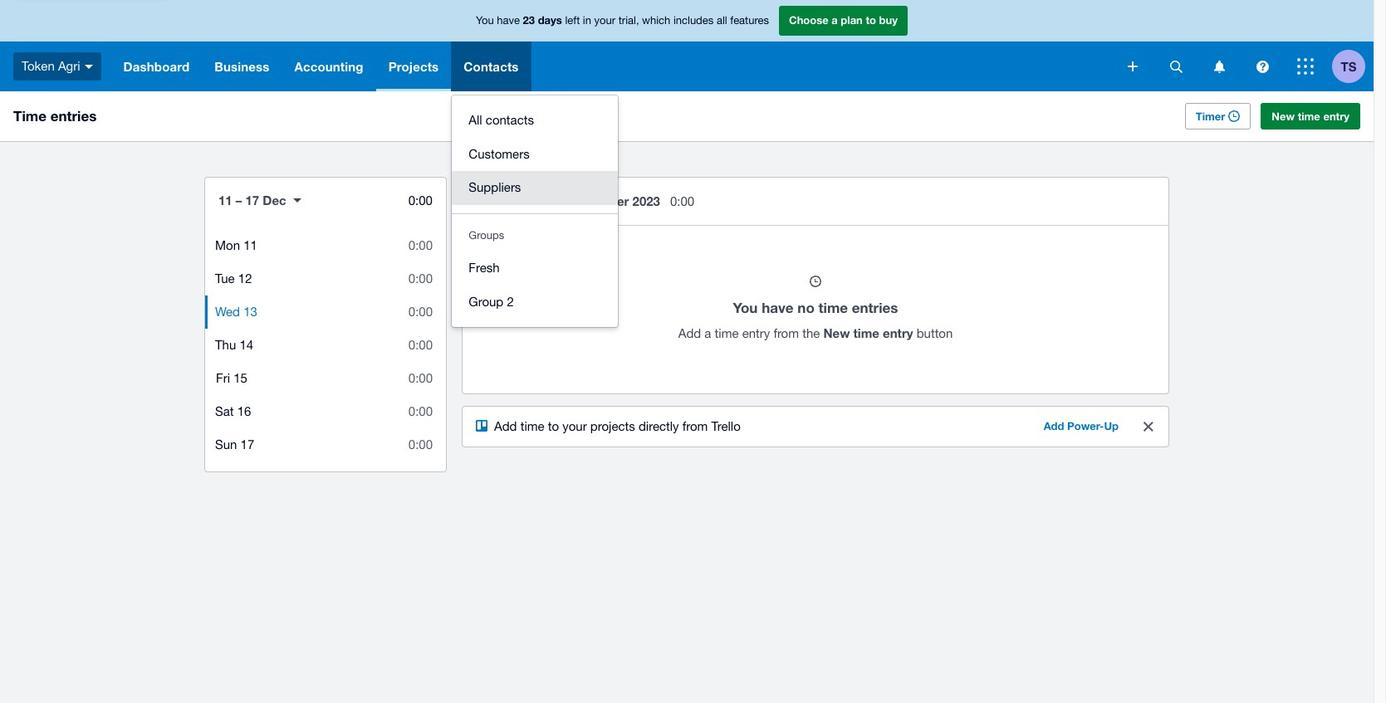 Task type: vqa. For each thing, say whether or not it's contained in the screenshot.
HOUR inside the Task4 9.00 / hour • 1h 0m estimated
no



Task type: describe. For each thing, give the bounding box(es) containing it.
token agri button
[[0, 42, 111, 91]]

16
[[237, 405, 251, 419]]

projects
[[389, 59, 439, 74]]

a for add a time entry from the new time entry button
[[705, 327, 712, 341]]

token agri
[[22, 59, 80, 73]]

list box inside banner
[[452, 96, 618, 327]]

new time entry button
[[1262, 103, 1361, 130]]

all
[[717, 14, 728, 27]]

wed 13
[[215, 305, 257, 319]]

ts
[[1341, 59, 1357, 74]]

add for from
[[494, 420, 517, 434]]

token
[[22, 59, 55, 73]]

no
[[798, 299, 815, 317]]

2
[[507, 295, 514, 309]]

0:00 for sat 16
[[409, 405, 433, 419]]

add power-up
[[1044, 420, 1119, 433]]

1 vertical spatial 17
[[241, 438, 254, 452]]

contacts button
[[451, 42, 531, 91]]

you for you have 23 days left in your trial, which includes all features
[[476, 14, 494, 27]]

customers link
[[452, 138, 618, 171]]

you have no time entries
[[733, 299, 899, 317]]

17 inside popup button
[[246, 193, 259, 208]]

0:00 for wed 13
[[409, 305, 433, 319]]

power-
[[1068, 420, 1105, 433]]

mon 11
[[215, 238, 257, 253]]

group inside banner
[[452, 96, 618, 213]]

0:00 for thu 14
[[409, 338, 433, 352]]

1 vertical spatial new
[[824, 326, 850, 341]]

svg image inside token agri popup button
[[84, 65, 93, 69]]

group 2
[[469, 295, 514, 309]]

clear image
[[1144, 422, 1154, 432]]

13 for wednesday,
[[550, 194, 564, 209]]

banner containing ts
[[0, 0, 1374, 327]]

ts button
[[1333, 42, 1374, 91]]

1 vertical spatial your
[[563, 420, 587, 434]]

left
[[565, 14, 580, 27]]

0 horizontal spatial svg image
[[1128, 61, 1138, 71]]

dashboard link
[[111, 42, 202, 91]]

button
[[917, 327, 953, 341]]

0 horizontal spatial entries
[[50, 107, 97, 125]]

sat 16
[[215, 405, 251, 419]]

projects button
[[376, 42, 451, 91]]

wed
[[215, 305, 240, 319]]

time
[[13, 107, 46, 125]]

fresh
[[469, 261, 500, 275]]

days
[[538, 14, 562, 27]]

11 inside popup button
[[219, 193, 232, 208]]

thu
[[215, 338, 236, 352]]

add time to your projects directly from trello
[[494, 420, 741, 434]]

customers
[[469, 147, 530, 161]]

which
[[642, 14, 671, 27]]

mon
[[215, 238, 240, 253]]

entry inside add a time entry from the new time entry button
[[743, 327, 770, 341]]

all
[[469, 113, 482, 127]]

have for 23
[[497, 14, 520, 27]]

sun 17
[[215, 438, 254, 452]]

1 vertical spatial to
[[548, 420, 559, 434]]

0 horizontal spatial from
[[683, 420, 708, 434]]

wednesday,
[[476, 194, 547, 209]]

suppliers
[[469, 180, 521, 194]]

accounting
[[295, 59, 364, 74]]

1 horizontal spatial 11
[[244, 238, 257, 253]]

thu 14
[[215, 338, 254, 352]]

groups group
[[452, 243, 618, 327]]

trello
[[712, 420, 741, 434]]

new inside button
[[1272, 110, 1295, 123]]

new time entry
[[1272, 110, 1350, 123]]

you for you have no time entries
[[733, 299, 758, 317]]

1 horizontal spatial svg image
[[1214, 60, 1225, 73]]

wednesday, 13 december 2023
[[476, 194, 661, 209]]

contacts
[[486, 113, 534, 127]]

all contacts
[[469, 113, 534, 127]]



Task type: locate. For each thing, give the bounding box(es) containing it.
you have 23 days left in your trial, which includes all features
[[476, 14, 769, 27]]

add for new
[[679, 327, 701, 341]]

entry left "button"
[[883, 326, 914, 341]]

2 horizontal spatial add
[[1044, 420, 1065, 433]]

group
[[469, 295, 504, 309]]

buy
[[880, 14, 898, 27]]

1 horizontal spatial entry
[[883, 326, 914, 341]]

group 2 link
[[452, 285, 618, 319]]

1 horizontal spatial a
[[832, 14, 838, 27]]

0 vertical spatial 17
[[246, 193, 259, 208]]

entry down ts
[[1324, 110, 1350, 123]]

from left the
[[774, 327, 799, 341]]

0:00
[[409, 194, 433, 208], [670, 194, 695, 209], [409, 238, 433, 253], [409, 272, 433, 286], [409, 305, 433, 319], [409, 338, 433, 352], [409, 371, 433, 386], [409, 405, 433, 419], [409, 438, 433, 452]]

suppliers link
[[452, 171, 618, 205]]

new
[[1272, 110, 1295, 123], [824, 326, 850, 341]]

svg image
[[1298, 58, 1314, 75], [1170, 60, 1183, 73], [1257, 60, 1269, 73], [84, 65, 93, 69]]

0 horizontal spatial to
[[548, 420, 559, 434]]

trial,
[[619, 14, 639, 27]]

fresh link
[[452, 252, 618, 285]]

0 horizontal spatial you
[[476, 14, 494, 27]]

timer button
[[1185, 103, 1252, 130]]

time entries
[[13, 107, 97, 125]]

0 vertical spatial to
[[866, 14, 877, 27]]

to
[[866, 14, 877, 27], [548, 420, 559, 434]]

12
[[238, 272, 252, 286]]

0:00 for sun 17
[[409, 438, 433, 452]]

business
[[215, 59, 270, 74]]

contacts
[[464, 59, 519, 74]]

groups
[[469, 229, 505, 241]]

group containing all contacts
[[452, 96, 618, 213]]

0 vertical spatial entries
[[50, 107, 97, 125]]

you left no
[[733, 299, 758, 317]]

11 – 17 dec button
[[205, 181, 315, 219]]

fri 15
[[216, 371, 248, 386]]

0 vertical spatial new
[[1272, 110, 1295, 123]]

14
[[240, 338, 254, 352]]

timer
[[1196, 110, 1226, 123]]

projects
[[591, 420, 635, 434]]

11 right mon
[[244, 238, 257, 253]]

1 horizontal spatial to
[[866, 14, 877, 27]]

add inside "link"
[[1044, 420, 1065, 433]]

clear button
[[1132, 410, 1166, 444]]

dashboard
[[123, 59, 190, 74]]

13 left the december
[[550, 194, 564, 209]]

0 vertical spatial a
[[832, 14, 838, 27]]

0 horizontal spatial entry
[[743, 327, 770, 341]]

0 horizontal spatial your
[[563, 420, 587, 434]]

your
[[595, 14, 616, 27], [563, 420, 587, 434]]

17
[[246, 193, 259, 208], [241, 438, 254, 452]]

13
[[550, 194, 564, 209], [244, 305, 257, 319]]

0 vertical spatial your
[[595, 14, 616, 27]]

0 vertical spatial you
[[476, 14, 494, 27]]

17 right sun
[[241, 438, 254, 452]]

0 vertical spatial 11
[[219, 193, 232, 208]]

new right timer button
[[1272, 110, 1295, 123]]

you
[[476, 14, 494, 27], [733, 299, 758, 317]]

1 vertical spatial have
[[762, 299, 794, 317]]

a
[[832, 14, 838, 27], [705, 327, 712, 341]]

time inside button
[[1298, 110, 1321, 123]]

13 right wed
[[244, 305, 257, 319]]

time inside add a time entry from the new time entry button
[[715, 327, 739, 341]]

business button
[[202, 42, 282, 91]]

new right the
[[824, 326, 850, 341]]

includes
[[674, 14, 714, 27]]

0 vertical spatial 13
[[550, 194, 564, 209]]

banner
[[0, 0, 1374, 327]]

the
[[803, 327, 820, 341]]

0 horizontal spatial add
[[494, 420, 517, 434]]

all contacts link
[[452, 104, 618, 138]]

1 horizontal spatial add
[[679, 327, 701, 341]]

1 horizontal spatial new
[[1272, 110, 1295, 123]]

1 vertical spatial a
[[705, 327, 712, 341]]

tue 12
[[215, 272, 252, 286]]

–
[[236, 193, 242, 208]]

1 horizontal spatial your
[[595, 14, 616, 27]]

choose
[[789, 14, 829, 27]]

add power-up link
[[1034, 414, 1129, 440]]

1 vertical spatial entries
[[852, 299, 899, 317]]

1 vertical spatial you
[[733, 299, 758, 317]]

entries
[[50, 107, 97, 125], [852, 299, 899, 317]]

11 left –
[[219, 193, 232, 208]]

have
[[497, 14, 520, 27], [762, 299, 794, 317]]

sun
[[215, 438, 237, 452]]

add
[[679, 327, 701, 341], [494, 420, 517, 434], [1044, 420, 1065, 433]]

up
[[1105, 420, 1119, 433]]

december
[[568, 194, 629, 209]]

to inside banner
[[866, 14, 877, 27]]

your inside you have 23 days left in your trial, which includes all features
[[595, 14, 616, 27]]

1 vertical spatial 11
[[244, 238, 257, 253]]

directly
[[639, 420, 679, 434]]

list box
[[452, 96, 618, 327]]

15
[[234, 371, 248, 386]]

0:00 for fri 15
[[409, 371, 433, 386]]

from inside add a time entry from the new time entry button
[[774, 327, 799, 341]]

1 vertical spatial 13
[[244, 305, 257, 319]]

to left the buy
[[866, 14, 877, 27]]

from
[[774, 327, 799, 341], [683, 420, 708, 434]]

1 horizontal spatial from
[[774, 327, 799, 341]]

have for no
[[762, 299, 794, 317]]

2023
[[633, 194, 661, 209]]

group
[[452, 96, 618, 213]]

11
[[219, 193, 232, 208], [244, 238, 257, 253]]

svg image
[[1214, 60, 1225, 73], [1128, 61, 1138, 71]]

entry inside button
[[1324, 110, 1350, 123]]

plan
[[841, 14, 863, 27]]

0 horizontal spatial 11
[[219, 193, 232, 208]]

have inside you have 23 days left in your trial, which includes all features
[[497, 14, 520, 27]]

add a time entry from the new time entry button
[[679, 326, 953, 341]]

a inside banner
[[832, 14, 838, 27]]

tue
[[215, 272, 235, 286]]

have left '23'
[[497, 14, 520, 27]]

0 horizontal spatial 13
[[244, 305, 257, 319]]

to left projects
[[548, 420, 559, 434]]

0 vertical spatial from
[[774, 327, 799, 341]]

11 – 17 dec
[[219, 193, 286, 208]]

entries up add a time entry from the new time entry button
[[852, 299, 899, 317]]

a inside add a time entry from the new time entry button
[[705, 327, 712, 341]]

you inside you have 23 days left in your trial, which includes all features
[[476, 14, 494, 27]]

1 horizontal spatial have
[[762, 299, 794, 317]]

entry left the
[[743, 327, 770, 341]]

1 horizontal spatial 13
[[550, 194, 564, 209]]

your left projects
[[563, 420, 587, 434]]

dec
[[263, 193, 286, 208]]

time
[[1298, 110, 1321, 123], [819, 299, 848, 317], [854, 326, 880, 341], [715, 327, 739, 341], [521, 420, 545, 434]]

1 horizontal spatial you
[[733, 299, 758, 317]]

add inside add a time entry from the new time entry button
[[679, 327, 701, 341]]

entries right time
[[50, 107, 97, 125]]

from left trello
[[683, 420, 708, 434]]

you left '23'
[[476, 14, 494, 27]]

in
[[583, 14, 592, 27]]

agri
[[58, 59, 80, 73]]

2 horizontal spatial entry
[[1324, 110, 1350, 123]]

features
[[731, 14, 769, 27]]

1 vertical spatial from
[[683, 420, 708, 434]]

0 horizontal spatial a
[[705, 327, 712, 341]]

a for choose a plan to buy
[[832, 14, 838, 27]]

entry
[[1324, 110, 1350, 123], [883, 326, 914, 341], [743, 327, 770, 341]]

fri
[[216, 371, 230, 386]]

accounting button
[[282, 42, 376, 91]]

choose a plan to buy
[[789, 14, 898, 27]]

your right the in
[[595, 14, 616, 27]]

23
[[523, 14, 535, 27]]

0 horizontal spatial have
[[497, 14, 520, 27]]

list box containing all contacts
[[452, 96, 618, 327]]

have left no
[[762, 299, 794, 317]]

0 horizontal spatial new
[[824, 326, 850, 341]]

17 right –
[[246, 193, 259, 208]]

sat
[[215, 405, 234, 419]]

0:00 for mon 11
[[409, 238, 433, 253]]

13 for wed
[[244, 305, 257, 319]]

1 horizontal spatial entries
[[852, 299, 899, 317]]

0 vertical spatial have
[[497, 14, 520, 27]]



